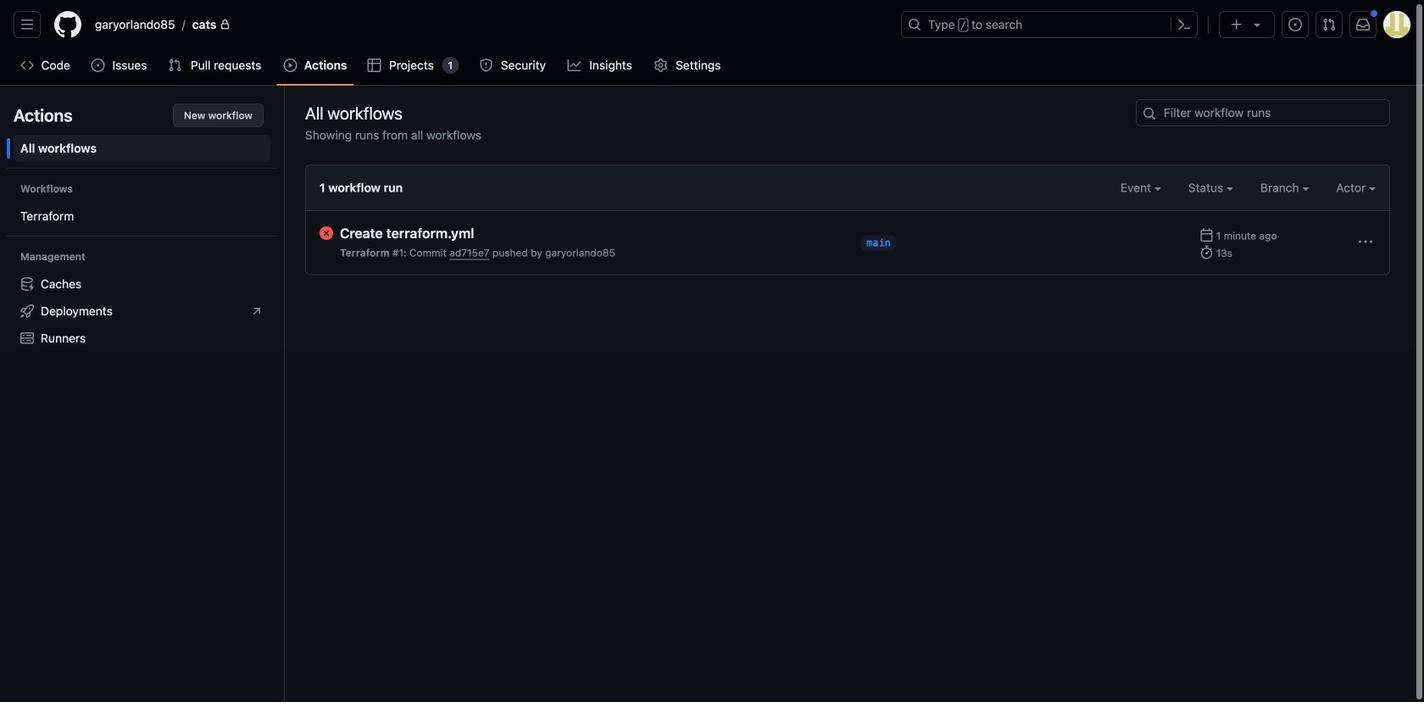 Task type: locate. For each thing, give the bounding box(es) containing it.
command palette image
[[1178, 18, 1191, 31]]

lock image
[[220, 19, 230, 30]]

None search field
[[1136, 99, 1391, 126]]

1 vertical spatial issue opened image
[[91, 59, 105, 72]]

git pull request image
[[1323, 18, 1336, 31], [168, 59, 182, 72]]

issue opened image right code icon
[[91, 59, 105, 72]]

0 horizontal spatial issue opened image
[[91, 59, 105, 72]]

issue opened image for the topmost git pull request icon
[[1289, 18, 1302, 31]]

list
[[88, 11, 891, 38], [14, 270, 270, 352]]

issue opened image right triangle down image
[[1289, 18, 1302, 31]]

0 vertical spatial list
[[88, 11, 891, 38]]

notifications image
[[1357, 18, 1370, 31]]

1 horizontal spatial git pull request image
[[1323, 18, 1336, 31]]

0 horizontal spatial git pull request image
[[168, 59, 182, 72]]

issue opened image for git pull request icon to the bottom
[[91, 59, 105, 72]]

failed image
[[320, 226, 333, 240]]

calendar image
[[1200, 228, 1214, 242]]

plus image
[[1230, 18, 1244, 31]]

0 vertical spatial issue opened image
[[1289, 18, 1302, 31]]

1 horizontal spatial issue opened image
[[1289, 18, 1302, 31]]

issue opened image
[[1289, 18, 1302, 31], [91, 59, 105, 72]]

graph image
[[568, 59, 581, 72]]



Task type: vqa. For each thing, say whether or not it's contained in the screenshot.
all
no



Task type: describe. For each thing, give the bounding box(es) containing it.
0 vertical spatial git pull request image
[[1323, 18, 1336, 31]]

table image
[[368, 59, 381, 72]]

Filter workflow runs search field
[[1136, 99, 1391, 126]]

gear image
[[654, 59, 668, 72]]

1 vertical spatial git pull request image
[[168, 59, 182, 72]]

play image
[[284, 59, 297, 72]]

run duration image
[[1200, 245, 1214, 259]]

triangle down image
[[1251, 18, 1264, 31]]

show options image
[[1359, 235, 1373, 249]]

shield image
[[479, 59, 493, 72]]

1 vertical spatial list
[[14, 270, 270, 352]]

homepage image
[[54, 11, 81, 38]]

code image
[[20, 59, 34, 72]]

search image
[[1143, 107, 1157, 120]]



